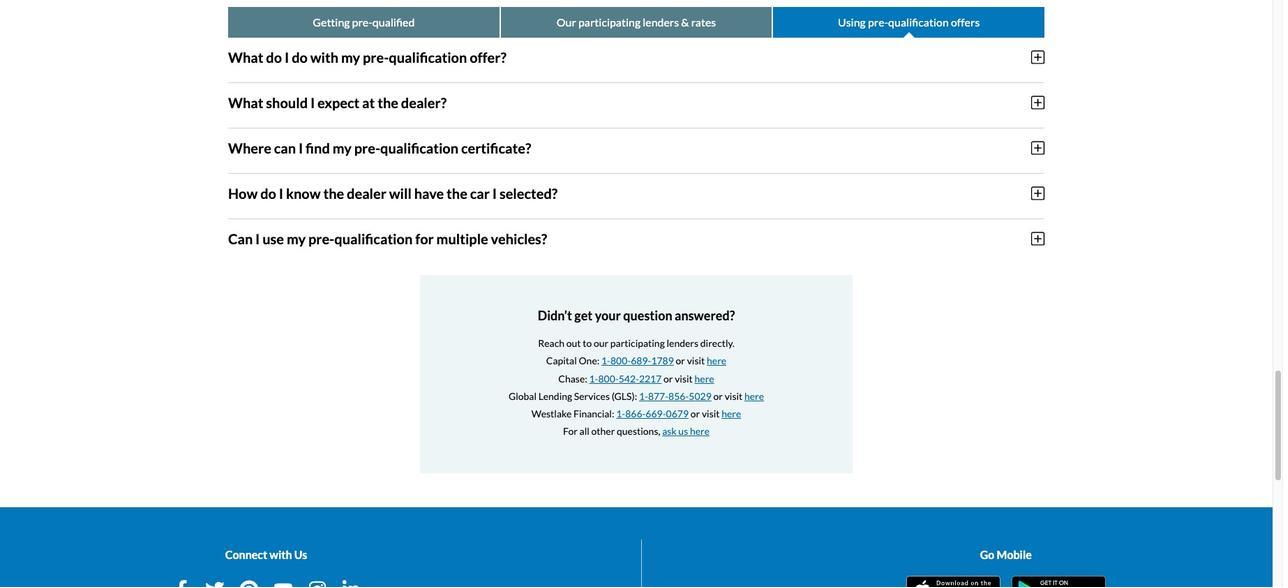Task type: vqa. For each thing, say whether or not it's contained in the screenshot.
Used Buick
no



Task type: locate. For each thing, give the bounding box(es) containing it.
plus square image inside can i use my pre-qualification for multiple vehicles? button
[[1032, 231, 1045, 246]]

qualification left the offers
[[889, 15, 949, 28]]

1- right one: in the bottom of the page
[[602, 355, 611, 367]]

0 vertical spatial participating
[[579, 15, 641, 28]]

capital
[[547, 355, 577, 367]]

know
[[286, 185, 321, 201]]

pre- right getting
[[352, 15, 373, 28]]

1 what from the top
[[228, 49, 264, 65]]

with left us
[[270, 548, 292, 561]]

at
[[362, 94, 375, 111]]

have
[[414, 185, 444, 201]]

our
[[557, 15, 577, 28]]

here link right 0679
[[722, 408, 742, 420]]

800- up (gls):
[[599, 372, 619, 384]]

use
[[263, 230, 284, 247]]

where can i find my pre-qualification certificate?
[[228, 139, 532, 156]]

rates
[[692, 15, 716, 28]]

find
[[306, 139, 330, 156]]

using pre-qualification offers tab panel
[[228, 37, 1045, 264]]

qualification
[[889, 15, 949, 28], [389, 49, 467, 65], [381, 139, 459, 156], [335, 230, 413, 247]]

qualification down dealer?
[[381, 139, 459, 156]]

one:
[[579, 355, 600, 367]]

plus square image inside what should i expect at the dealer? button
[[1032, 95, 1045, 110]]

pinterest image
[[240, 580, 259, 587]]

0 vertical spatial plus square image
[[1032, 95, 1045, 110]]

go
[[981, 548, 995, 561]]

i right car
[[493, 185, 497, 201]]

connect with us
[[225, 548, 307, 561]]

or
[[676, 355, 686, 367], [664, 372, 673, 384], [714, 390, 723, 402], [691, 408, 700, 420]]

my down getting pre-qualified button on the top left of the page
[[341, 49, 360, 65]]

do
[[266, 49, 282, 65], [292, 49, 308, 65], [261, 185, 276, 201]]

lenders
[[643, 15, 679, 28], [667, 337, 699, 349]]

pre- down getting pre-qualified button on the top left of the page
[[363, 49, 389, 65]]

can
[[274, 139, 296, 156]]

do inside how do i know the dealer will have the car i selected? button
[[261, 185, 276, 201]]

pre-
[[352, 15, 373, 28], [868, 15, 889, 28], [363, 49, 389, 65], [354, 139, 381, 156], [309, 230, 335, 247]]

the
[[378, 94, 399, 111], [323, 185, 344, 201], [447, 185, 468, 201]]

chase:
[[559, 372, 588, 384]]

getting pre-qualified
[[313, 15, 415, 28]]

how do i know the dealer will have the car i selected? button
[[228, 174, 1045, 213]]

or right 5029
[[714, 390, 723, 402]]

1 vertical spatial participating
[[611, 337, 665, 349]]

0 vertical spatial with
[[311, 49, 339, 65]]

here link down directly.
[[707, 355, 727, 367]]

here link for 1-800-689-1789
[[707, 355, 727, 367]]

what
[[228, 49, 264, 65], [228, 94, 264, 111]]

here link up 5029
[[695, 372, 715, 384]]

856-
[[669, 390, 689, 402]]

2 what from the top
[[228, 94, 264, 111]]

plus square image
[[1032, 49, 1045, 65], [1032, 185, 1045, 201], [1032, 231, 1045, 246]]

qualification down dealer
[[335, 230, 413, 247]]

i right the should
[[311, 94, 315, 111]]

1 vertical spatial lenders
[[667, 337, 699, 349]]

542-
[[619, 372, 639, 384]]

1-
[[602, 355, 611, 367], [590, 372, 599, 384], [639, 390, 648, 402], [617, 408, 626, 420]]

questions,
[[617, 425, 661, 437]]

1- up services
[[590, 372, 599, 384]]

what do i do with my pre-qualification offer?
[[228, 49, 507, 65]]

0 horizontal spatial the
[[323, 185, 344, 201]]

lenders inside reach out to our participating lenders directly. capital one: 1-800-689-1789 or visit here chase: 1-800-542-2217 or visit here global lending services (gls): 1-877-856-5029 or visit here westlake financial: 1-866-669-0679 or visit here for all other questions, ask us here
[[667, 337, 699, 349]]

2 vertical spatial my
[[287, 230, 306, 247]]

with
[[311, 49, 339, 65], [270, 548, 292, 561]]

1-877-856-5029 link
[[639, 390, 712, 402]]

my right find
[[333, 139, 352, 156]]

plus square image inside how do i know the dealer will have the car i selected? button
[[1032, 185, 1045, 201]]

here link
[[707, 355, 727, 367], [695, 372, 715, 384], [745, 390, 765, 402], [722, 408, 742, 420]]

i for expect
[[311, 94, 315, 111]]

connect
[[225, 548, 268, 561]]

download on the app store image
[[907, 576, 1001, 587]]

1 plus square image from the top
[[1032, 49, 1045, 65]]

visit down 5029
[[702, 408, 720, 420]]

or right 2217
[[664, 372, 673, 384]]

1 vertical spatial plus square image
[[1032, 185, 1045, 201]]

0 vertical spatial plus square image
[[1032, 49, 1045, 65]]

instagram image
[[308, 580, 327, 587]]

here link for 1-877-856-5029
[[745, 390, 765, 402]]

plus square image inside what do i do with my pre-qualification offer? button
[[1032, 49, 1045, 65]]

1 vertical spatial with
[[270, 548, 292, 561]]

visit right 5029
[[725, 390, 743, 402]]

pre- up dealer
[[354, 139, 381, 156]]

2 plus square image from the top
[[1032, 185, 1045, 201]]

what do i do with my pre-qualification offer? button
[[228, 37, 1045, 76]]

2 plus square image from the top
[[1032, 140, 1045, 155]]

using pre-qualification offers
[[838, 15, 980, 28]]

3 plus square image from the top
[[1032, 231, 1045, 246]]

ask
[[663, 425, 677, 437]]

will
[[389, 185, 412, 201]]

669-
[[646, 408, 666, 420]]

out
[[567, 337, 581, 349]]

1 horizontal spatial with
[[311, 49, 339, 65]]

plus square image for what should i expect at the dealer?
[[1032, 95, 1045, 110]]

1 horizontal spatial the
[[378, 94, 399, 111]]

1 vertical spatial plus square image
[[1032, 140, 1045, 155]]

i left "know"
[[279, 185, 284, 201]]

here link right 5029
[[745, 390, 765, 402]]

using pre-qualification offers button
[[774, 7, 1045, 37]]

the left car
[[447, 185, 468, 201]]

us
[[679, 425, 689, 437]]

0 vertical spatial what
[[228, 49, 264, 65]]

all
[[580, 425, 590, 437]]

can i use my pre-qualification for multiple vehicles?
[[228, 230, 548, 247]]

1 vertical spatial what
[[228, 94, 264, 111]]

pre- right use
[[309, 230, 335, 247]]

twitter image
[[205, 580, 225, 587]]

the right "know"
[[323, 185, 344, 201]]

do for do
[[266, 49, 282, 65]]

with down getting
[[311, 49, 339, 65]]

participating right our
[[579, 15, 641, 28]]

here link for 1-866-669-0679
[[722, 408, 742, 420]]

here right 0679
[[722, 408, 742, 420]]

what for what should i expect at the dealer?
[[228, 94, 264, 111]]

the inside what should i expect at the dealer? button
[[378, 94, 399, 111]]

participating up 1-800-689-1789 link
[[611, 337, 665, 349]]

visit down directly.
[[687, 355, 705, 367]]

what for what do i do with my pre-qualification offer?
[[228, 49, 264, 65]]

lenders left &
[[643, 15, 679, 28]]

&
[[682, 15, 689, 28]]

plus square image inside the where can i find my pre-qualification certificate? button
[[1032, 140, 1045, 155]]

plus square image
[[1032, 95, 1045, 110], [1032, 140, 1045, 155]]

plus square image for what do i do with my pre-qualification offer?
[[1032, 49, 1045, 65]]

i up the should
[[285, 49, 289, 65]]

qualification up dealer?
[[389, 49, 467, 65]]

2217
[[639, 372, 662, 384]]

lending
[[539, 390, 573, 402]]

here link for 1-800-542-2217
[[695, 372, 715, 384]]

where
[[228, 139, 271, 156]]

my right use
[[287, 230, 306, 247]]

the right the at
[[378, 94, 399, 111]]

here
[[707, 355, 727, 367], [695, 372, 715, 384], [745, 390, 765, 402], [722, 408, 742, 420], [690, 425, 710, 437]]

lenders up 1789
[[667, 337, 699, 349]]

here right us on the right bottom
[[690, 425, 710, 437]]

i right can
[[299, 139, 303, 156]]

how
[[228, 185, 258, 201]]

2 vertical spatial plus square image
[[1032, 231, 1045, 246]]

1-800-689-1789 link
[[602, 355, 674, 367]]

1 plus square image from the top
[[1032, 95, 1045, 110]]

facebook image
[[171, 580, 191, 587]]

0 vertical spatial lenders
[[643, 15, 679, 28]]

visit
[[687, 355, 705, 367], [675, 372, 693, 384], [725, 390, 743, 402], [702, 408, 720, 420]]

800-
[[611, 355, 631, 367], [599, 372, 619, 384]]

800- up 1-800-542-2217 link
[[611, 355, 631, 367]]

0 vertical spatial my
[[341, 49, 360, 65]]

for
[[415, 230, 434, 247]]

i
[[285, 49, 289, 65], [311, 94, 315, 111], [299, 139, 303, 156], [279, 185, 284, 201], [493, 185, 497, 201], [256, 230, 260, 247]]



Task type: describe. For each thing, give the bounding box(es) containing it.
0 horizontal spatial with
[[270, 548, 292, 561]]

expect
[[318, 94, 360, 111]]

car
[[470, 185, 490, 201]]

1- down 2217
[[639, 390, 648, 402]]

ask us here link
[[663, 425, 710, 437]]

didn't
[[538, 308, 572, 323]]

question
[[624, 308, 673, 323]]

plus square image for where can i find my pre-qualification certificate?
[[1032, 140, 1045, 155]]

linkedin image
[[342, 580, 361, 587]]

i for do
[[285, 49, 289, 65]]

our
[[594, 337, 609, 349]]

i for find
[[299, 139, 303, 156]]

866-
[[626, 408, 646, 420]]

offer?
[[470, 49, 507, 65]]

dealer
[[347, 185, 387, 201]]

vehicles?
[[491, 230, 548, 247]]

getting pre-qualified button
[[228, 7, 500, 37]]

get it on google play image
[[1012, 576, 1106, 587]]

or right 1789
[[676, 355, 686, 367]]

participating inside button
[[579, 15, 641, 28]]

1-800-542-2217 link
[[590, 372, 662, 384]]

877-
[[648, 390, 669, 402]]

youtube image
[[274, 580, 293, 587]]

services
[[574, 390, 610, 402]]

your
[[595, 308, 621, 323]]

global
[[509, 390, 537, 402]]

certificate?
[[461, 139, 532, 156]]

westlake
[[532, 408, 572, 420]]

multiple
[[437, 230, 489, 247]]

here up 5029
[[695, 372, 715, 384]]

should
[[266, 94, 308, 111]]

1-866-669-0679 link
[[617, 408, 689, 420]]

2 horizontal spatial the
[[447, 185, 468, 201]]

can i use my pre-qualification for multiple vehicles? button
[[228, 219, 1045, 258]]

directly.
[[701, 337, 735, 349]]

1 vertical spatial my
[[333, 139, 352, 156]]

getting
[[313, 15, 350, 28]]

qualification inside button
[[889, 15, 949, 28]]

how do i know the dealer will have the car i selected?
[[228, 185, 558, 201]]

(gls):
[[612, 390, 638, 402]]

or right 0679
[[691, 408, 700, 420]]

mobile
[[997, 548, 1032, 561]]

do for know
[[261, 185, 276, 201]]

financial:
[[574, 408, 615, 420]]

reach
[[538, 337, 565, 349]]

plus square image for can i use my pre-qualification for multiple vehicles?
[[1032, 231, 1045, 246]]

1- down (gls):
[[617, 408, 626, 420]]

offers
[[951, 15, 980, 28]]

pre- right "using"
[[868, 15, 889, 28]]

0 vertical spatial 800-
[[611, 355, 631, 367]]

selected?
[[500, 185, 558, 201]]

dealer?
[[401, 94, 447, 111]]

with inside button
[[311, 49, 339, 65]]

reach out to our participating lenders directly. capital one: 1-800-689-1789 or visit here chase: 1-800-542-2217 or visit here global lending services (gls): 1-877-856-5029 or visit here westlake financial: 1-866-669-0679 or visit here for all other questions, ask us here
[[509, 337, 765, 437]]

0679
[[666, 408, 689, 420]]

us
[[294, 548, 307, 561]]

1 vertical spatial 800-
[[599, 372, 619, 384]]

our participating lenders & rates button
[[501, 7, 772, 37]]

go mobile
[[981, 548, 1032, 561]]

where can i find my pre-qualification certificate? button
[[228, 128, 1045, 167]]

689-
[[631, 355, 652, 367]]

frequently asked questions tab list
[[228, 7, 1045, 37]]

qualified
[[373, 15, 415, 28]]

what should i expect at the dealer?
[[228, 94, 447, 111]]

can
[[228, 230, 253, 247]]

lenders inside button
[[643, 15, 679, 28]]

for
[[563, 425, 578, 437]]

plus square image for how do i know the dealer will have the car i selected?
[[1032, 185, 1045, 201]]

1789
[[652, 355, 674, 367]]

here right 5029
[[745, 390, 765, 402]]

participating inside reach out to our participating lenders directly. capital one: 1-800-689-1789 or visit here chase: 1-800-542-2217 or visit here global lending services (gls): 1-877-856-5029 or visit here westlake financial: 1-866-669-0679 or visit here for all other questions, ask us here
[[611, 337, 665, 349]]

what should i expect at the dealer? button
[[228, 83, 1045, 122]]

our participating lenders & rates
[[557, 15, 716, 28]]

didn't get your question answered?
[[538, 308, 735, 323]]

using
[[838, 15, 866, 28]]

get
[[575, 308, 593, 323]]

i left use
[[256, 230, 260, 247]]

visit up 856- at right bottom
[[675, 372, 693, 384]]

other
[[592, 425, 615, 437]]

to
[[583, 337, 592, 349]]

answered?
[[675, 308, 735, 323]]

i for know
[[279, 185, 284, 201]]

here down directly.
[[707, 355, 727, 367]]

5029
[[689, 390, 712, 402]]



